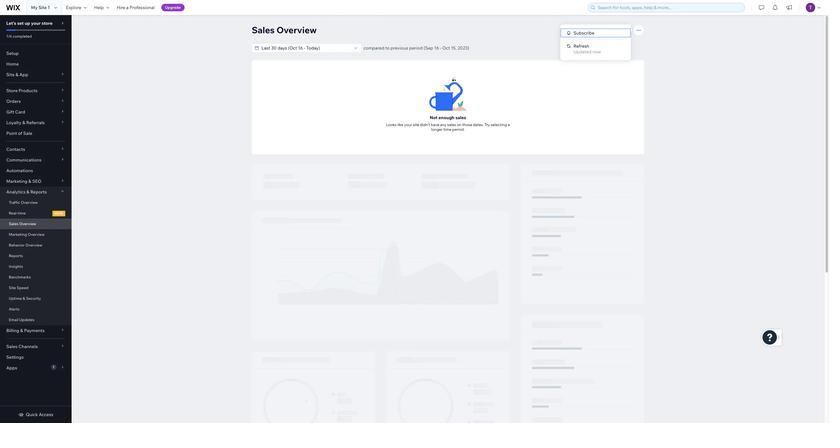 Task type: locate. For each thing, give the bounding box(es) containing it.
site inside dropdown button
[[6, 72, 15, 78]]

overview
[[277, 24, 317, 35], [21, 200, 38, 205], [19, 222, 36, 226], [28, 232, 45, 237], [25, 243, 42, 248]]

None field
[[260, 44, 352, 52]]

site
[[39, 5, 47, 10], [6, 72, 15, 78], [9, 286, 16, 290]]

marketing inside dropdown button
[[6, 179, 27, 184]]

reports up insights
[[9, 254, 23, 258]]

a right hire
[[126, 5, 129, 10]]

let's set up your store
[[6, 20, 53, 26]]

home
[[6, 61, 19, 67]]

0 vertical spatial sales
[[252, 24, 275, 35]]

& down marketing & seo
[[26, 189, 29, 195]]

time
[[444, 127, 451, 132], [18, 211, 26, 216]]

try
[[485, 122, 490, 127]]

hire
[[117, 5, 125, 10]]

marketing & seo button
[[0, 176, 72, 187]]

to
[[385, 45, 390, 51]]

1 down settings link
[[53, 365, 54, 370]]

quick
[[26, 412, 38, 418]]

benchmarks
[[9, 275, 31, 280]]

& for uptime
[[23, 296, 25, 301]]

0 horizontal spatial reports
[[9, 254, 23, 258]]

card
[[15, 109, 25, 115]]

marketing for marketing & seo
[[6, 179, 27, 184]]

period
[[409, 45, 423, 51]]

let's
[[6, 20, 16, 26]]

a
[[126, 5, 129, 10], [508, 122, 510, 127]]

sales channels button
[[0, 342, 72, 352]]

overview for marketing overview link
[[28, 232, 45, 237]]

1 vertical spatial site
[[6, 72, 15, 78]]

not enough sales looks like your site didn't have any sales on those dates. try selecting a longer time period.
[[386, 115, 510, 132]]

& inside 'dropdown button'
[[26, 189, 29, 195]]

1 vertical spatial 1
[[53, 365, 54, 370]]

referrals
[[26, 120, 45, 126]]

0 horizontal spatial 1
[[48, 5, 50, 10]]

site down home
[[6, 72, 15, 78]]

email updates
[[9, 318, 34, 322]]

0 horizontal spatial time
[[18, 211, 26, 216]]

sales up on
[[456, 115, 466, 121]]

a right selecting
[[508, 122, 510, 127]]

site right 'my'
[[39, 5, 47, 10]]

those
[[462, 122, 472, 127]]

& right billing
[[20, 328, 23, 334]]

updated
[[574, 49, 592, 55]]

uptime & security
[[9, 296, 41, 301]]

billing
[[6, 328, 19, 334]]

sale
[[23, 131, 32, 136]]

time inside not enough sales looks like your site didn't have any sales on those dates. try selecting a longer time period.
[[444, 127, 451, 132]]

seo
[[32, 179, 41, 184]]

0 vertical spatial time
[[444, 127, 451, 132]]

0 vertical spatial your
[[31, 20, 41, 26]]

0 vertical spatial a
[[126, 5, 129, 10]]

(sep
[[424, 45, 433, 51]]

longer
[[431, 127, 443, 132]]

sales left on
[[447, 122, 456, 127]]

& for analytics
[[26, 189, 29, 195]]

behavior
[[9, 243, 25, 248]]

1 vertical spatial sales overview
[[9, 222, 36, 226]]

& left seo
[[28, 179, 31, 184]]

1 horizontal spatial reports
[[30, 189, 47, 195]]

dates.
[[473, 122, 484, 127]]

time down traffic overview
[[18, 211, 26, 216]]

period.
[[452, 127, 465, 132]]

loyalty & referrals button
[[0, 117, 72, 128]]

not
[[430, 115, 438, 121]]

1 horizontal spatial a
[[508, 122, 510, 127]]

hire a professional link
[[113, 0, 158, 15]]

site left speed
[[9, 286, 16, 290]]

billing & payments
[[6, 328, 45, 334]]

overview for sales overview link
[[19, 222, 36, 226]]

1 vertical spatial reports
[[9, 254, 23, 258]]

1 vertical spatial time
[[18, 211, 26, 216]]

1 vertical spatial your
[[404, 122, 412, 127]]

sales overview link
[[0, 219, 72, 230]]

1 right 'my'
[[48, 5, 50, 10]]

sales inside sales channels dropdown button
[[6, 344, 17, 350]]

sales overview
[[252, 24, 317, 35], [9, 222, 36, 226]]

settings link
[[0, 352, 72, 363]]

your
[[31, 20, 41, 26], [404, 122, 412, 127]]

analytics
[[6, 189, 25, 195]]

marketing up 'analytics'
[[6, 179, 27, 184]]

0 vertical spatial reports
[[30, 189, 47, 195]]

15,
[[451, 45, 457, 51]]

gift
[[6, 109, 14, 115]]

email
[[9, 318, 18, 322]]

&
[[16, 72, 18, 78], [22, 120, 25, 126], [28, 179, 31, 184], [26, 189, 29, 195], [23, 296, 25, 301], [20, 328, 23, 334]]

sales inside sales overview link
[[9, 222, 18, 226]]

site for site speed
[[9, 286, 16, 290]]

1 horizontal spatial time
[[444, 127, 451, 132]]

0 vertical spatial site
[[39, 5, 47, 10]]

marketing overview
[[9, 232, 45, 237]]

& right the uptime at the left of the page
[[23, 296, 25, 301]]

site & app button
[[0, 69, 72, 80]]

2 vertical spatial sales
[[6, 344, 17, 350]]

marketing up behavior
[[9, 232, 27, 237]]

1 horizontal spatial sales overview
[[252, 24, 317, 35]]

1 vertical spatial sales
[[9, 222, 18, 226]]

your right like
[[404, 122, 412, 127]]

upgrade
[[165, 5, 181, 10]]

overview inside "link"
[[25, 243, 42, 248]]

site speed link
[[0, 283, 72, 294]]

overview for traffic overview link
[[21, 200, 38, 205]]

overview for the behavior overview "link"
[[25, 243, 42, 248]]

store
[[42, 20, 53, 26]]

new
[[55, 212, 63, 216]]

email updates link
[[0, 315, 72, 326]]

& left app
[[16, 72, 18, 78]]

my site 1
[[31, 5, 50, 10]]

time inside sidebar element
[[18, 211, 26, 216]]

alerts link
[[0, 304, 72, 315]]

your right up
[[31, 20, 41, 26]]

& right loyalty
[[22, 120, 25, 126]]

page skeleton image
[[252, 164, 644, 424]]

reports down seo
[[30, 189, 47, 195]]

1 vertical spatial sales
[[447, 122, 456, 127]]

behavior overview link
[[0, 240, 72, 251]]

marketing for marketing overview
[[9, 232, 27, 237]]

& inside dropdown button
[[16, 72, 18, 78]]

1 horizontal spatial your
[[404, 122, 412, 127]]

updates
[[19, 318, 34, 322]]

2 vertical spatial site
[[9, 286, 16, 290]]

analytics & reports
[[6, 189, 47, 195]]

apps
[[6, 365, 17, 371]]

& inside popup button
[[22, 120, 25, 126]]

0 vertical spatial marketing
[[6, 179, 27, 184]]

orders button
[[0, 96, 72, 107]]

sales
[[456, 115, 466, 121], [447, 122, 456, 127]]

reports link
[[0, 251, 72, 262]]

menu
[[560, 28, 631, 57]]

insights
[[9, 264, 23, 269]]

0 horizontal spatial your
[[31, 20, 41, 26]]

0 horizontal spatial sales overview
[[9, 222, 36, 226]]

& for billing
[[20, 328, 23, 334]]

orders
[[6, 99, 21, 104]]

site for site & app
[[6, 72, 15, 78]]

time right longer
[[444, 127, 451, 132]]

speed
[[17, 286, 28, 290]]

0 horizontal spatial a
[[126, 5, 129, 10]]

subscribe button
[[560, 28, 631, 38]]

behavior overview
[[9, 243, 42, 248]]

1 vertical spatial marketing
[[9, 232, 27, 237]]

1 vertical spatial a
[[508, 122, 510, 127]]

1/6
[[6, 34, 12, 39]]

a inside hire a professional link
[[126, 5, 129, 10]]

menu containing subscribe
[[560, 28, 631, 57]]

1 horizontal spatial 1
[[53, 365, 54, 370]]

traffic
[[9, 200, 20, 205]]

enough
[[439, 115, 455, 121]]

help
[[94, 5, 104, 10]]

0 vertical spatial 1
[[48, 5, 50, 10]]

refresh
[[574, 43, 589, 49]]



Task type: vqa. For each thing, say whether or not it's contained in the screenshot.
the leftmost campaign
no



Task type: describe. For each thing, give the bounding box(es) containing it.
communications
[[6, 157, 41, 163]]

settings
[[6, 355, 24, 360]]

billing & payments button
[[0, 326, 72, 336]]

sales for sales channels dropdown button
[[6, 344, 17, 350]]

subscribe
[[574, 30, 594, 36]]

contacts
[[6, 147, 25, 152]]

gift card button
[[0, 107, 72, 117]]

sales overview inside sidebar element
[[9, 222, 36, 226]]

help button
[[90, 0, 113, 15]]

benchmarks link
[[0, 272, 72, 283]]

a inside not enough sales looks like your site didn't have any sales on those dates. try selecting a longer time period.
[[508, 122, 510, 127]]

store products button
[[0, 85, 72, 96]]

now
[[593, 49, 601, 55]]

uptime
[[9, 296, 22, 301]]

explore
[[66, 5, 81, 10]]

site speed
[[9, 286, 28, 290]]

channels
[[18, 344, 38, 350]]

16
[[434, 45, 439, 51]]

2023)
[[458, 45, 469, 51]]

automations link
[[0, 165, 72, 176]]

& for marketing
[[28, 179, 31, 184]]

up
[[25, 20, 30, 26]]

contacts button
[[0, 144, 72, 155]]

sales for sales overview link
[[9, 222, 18, 226]]

setup link
[[0, 48, 72, 59]]

traffic overview link
[[0, 197, 72, 208]]

professional
[[130, 5, 155, 10]]

looks
[[386, 122, 397, 127]]

completed
[[13, 34, 32, 39]]

sales channels
[[6, 344, 38, 350]]

compared to previous period (sep 16 - oct 15, 2023)
[[364, 45, 469, 51]]

loyalty
[[6, 120, 21, 126]]

analytics & reports button
[[0, 187, 72, 197]]

0 vertical spatial sales
[[456, 115, 466, 121]]

automations
[[6, 168, 33, 174]]

like
[[397, 122, 403, 127]]

site
[[413, 122, 419, 127]]

setup
[[6, 51, 19, 56]]

marketing & seo
[[6, 179, 41, 184]]

-
[[440, 45, 441, 51]]

have
[[431, 122, 439, 127]]

marketing overview link
[[0, 230, 72, 240]]

your inside sidebar element
[[31, 20, 41, 26]]

traffic overview
[[9, 200, 38, 205]]

real-
[[9, 211, 18, 216]]

refresh updated now
[[574, 43, 601, 55]]

gift card
[[6, 109, 25, 115]]

Search for tools, apps, help & more... field
[[596, 3, 743, 12]]

any
[[440, 122, 446, 127]]

your inside not enough sales looks like your site didn't have any sales on those dates. try selecting a longer time period.
[[404, 122, 412, 127]]

my
[[31, 5, 38, 10]]

app
[[19, 72, 28, 78]]

& for loyalty
[[22, 120, 25, 126]]

upgrade button
[[161, 4, 185, 11]]

quick access
[[26, 412, 53, 418]]

didn't
[[420, 122, 430, 127]]

& for site
[[16, 72, 18, 78]]

products
[[19, 88, 37, 94]]

reports inside 'dropdown button'
[[30, 189, 47, 195]]

point
[[6, 131, 17, 136]]

security
[[26, 296, 41, 301]]

point of sale link
[[0, 128, 72, 139]]

sidebar element
[[0, 15, 72, 424]]

home link
[[0, 59, 72, 69]]

selecting
[[491, 122, 507, 127]]

access
[[39, 412, 53, 418]]

loyalty & referrals
[[6, 120, 45, 126]]

1/6 completed
[[6, 34, 32, 39]]

payments
[[24, 328, 45, 334]]

point of sale
[[6, 131, 32, 136]]

0 vertical spatial sales overview
[[252, 24, 317, 35]]

compared
[[364, 45, 384, 51]]

uptime & security link
[[0, 294, 72, 304]]

real-time
[[9, 211, 26, 216]]

1 inside sidebar element
[[53, 365, 54, 370]]

communications button
[[0, 155, 72, 165]]

set
[[17, 20, 24, 26]]



